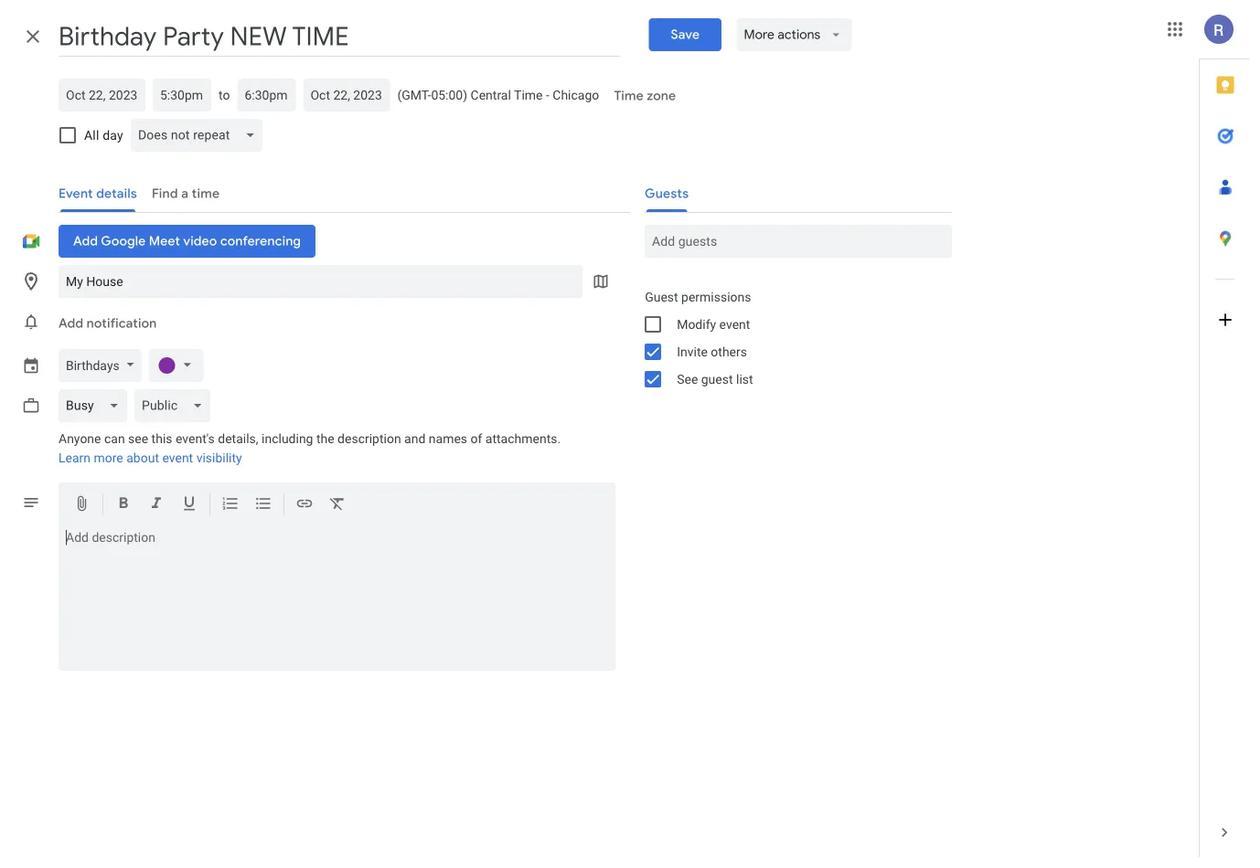 Task type: vqa. For each thing, say whether or not it's contained in the screenshot.
can on the bottom left of the page
yes



Task type: describe. For each thing, give the bounding box(es) containing it.
invite
[[677, 344, 708, 359]]

permissions
[[681, 289, 751, 305]]

names
[[429, 432, 467, 447]]

time zone button
[[607, 80, 683, 112]]

zone
[[647, 88, 676, 104]]

more
[[94, 451, 123, 466]]

add
[[59, 316, 83, 332]]

modify event
[[677, 317, 750, 332]]

numbered list image
[[221, 495, 240, 516]]

time zone
[[614, 88, 676, 104]]

bold image
[[114, 495, 133, 516]]

of
[[471, 432, 482, 447]]

and
[[404, 432, 426, 447]]

group containing guest permissions
[[630, 284, 952, 393]]

(gmt-
[[397, 87, 431, 102]]

more
[[744, 27, 774, 43]]

add notification
[[59, 316, 157, 332]]

formatting options toolbar
[[59, 483, 616, 527]]

-
[[546, 87, 549, 102]]

(gmt-05:00) central time - chicago
[[397, 87, 599, 102]]

event's
[[176, 432, 215, 447]]

see
[[677, 372, 698, 387]]

add notification button
[[51, 302, 164, 346]]

actions
[[778, 27, 820, 43]]

to
[[219, 87, 230, 102]]

Description text field
[[59, 530, 616, 668]]

remove formatting image
[[328, 495, 347, 516]]

central
[[471, 87, 511, 102]]

Start time text field
[[160, 84, 204, 106]]

learn more about event visibility link
[[59, 451, 242, 466]]

the
[[316, 432, 334, 447]]

see guest list
[[677, 372, 753, 387]]

Guests text field
[[652, 225, 945, 258]]

modify
[[677, 317, 716, 332]]

guest permissions
[[645, 289, 751, 305]]

chicago
[[553, 87, 599, 102]]

all day
[[84, 128, 123, 143]]

Title text field
[[59, 16, 620, 57]]

notification
[[86, 316, 157, 332]]



Task type: locate. For each thing, give the bounding box(es) containing it.
save
[[671, 27, 700, 43]]

0 horizontal spatial time
[[514, 87, 543, 102]]

insert link image
[[295, 495, 314, 516]]

visibility
[[196, 451, 242, 466]]

anyone can see this event's details, including the description and names of attachments. learn more about event visibility
[[59, 432, 561, 466]]

event down the this at the left bottom of page
[[162, 451, 193, 466]]

event inside the 'anyone can see this event's details, including the description and names of attachments. learn more about event visibility'
[[162, 451, 193, 466]]

arrow_drop_down
[[828, 27, 844, 43]]

1 vertical spatial event
[[162, 451, 193, 466]]

more actions arrow_drop_down
[[744, 27, 844, 43]]

event
[[719, 317, 750, 332], [162, 451, 193, 466]]

End time text field
[[245, 84, 288, 106]]

all
[[84, 128, 99, 143]]

anyone
[[59, 432, 101, 447]]

details,
[[218, 432, 258, 447]]

invite others
[[677, 344, 747, 359]]

save button
[[649, 18, 722, 51]]

list
[[736, 372, 753, 387]]

others
[[711, 344, 747, 359]]

1 horizontal spatial event
[[719, 317, 750, 332]]

italic image
[[147, 495, 166, 516]]

description
[[338, 432, 401, 447]]

attachments.
[[485, 432, 561, 447]]

group
[[630, 284, 952, 393]]

1 horizontal spatial time
[[614, 88, 643, 104]]

underline image
[[180, 495, 198, 516]]

including
[[262, 432, 313, 447]]

time left -
[[514, 87, 543, 102]]

learn
[[59, 451, 91, 466]]

can
[[104, 432, 125, 447]]

see
[[128, 432, 148, 447]]

time
[[514, 87, 543, 102], [614, 88, 643, 104]]

bulleted list image
[[254, 495, 273, 516]]

guest
[[645, 289, 678, 305]]

time left 'zone'
[[614, 88, 643, 104]]

tab list
[[1200, 59, 1250, 808]]

about
[[126, 451, 159, 466]]

this
[[151, 432, 172, 447]]

day
[[103, 128, 123, 143]]

Start date text field
[[66, 84, 138, 106]]

event inside group
[[719, 317, 750, 332]]

None field
[[131, 119, 270, 152], [59, 390, 134, 423], [134, 390, 218, 423], [131, 119, 270, 152], [59, 390, 134, 423], [134, 390, 218, 423]]

guest
[[701, 372, 733, 387]]

birthdays
[[66, 358, 120, 373]]

0 horizontal spatial event
[[162, 451, 193, 466]]

time inside button
[[614, 88, 643, 104]]

End date text field
[[310, 84, 383, 106]]

event up others
[[719, 317, 750, 332]]

0 vertical spatial event
[[719, 317, 750, 332]]

Location text field
[[66, 265, 575, 298]]

05:00)
[[431, 87, 467, 102]]



